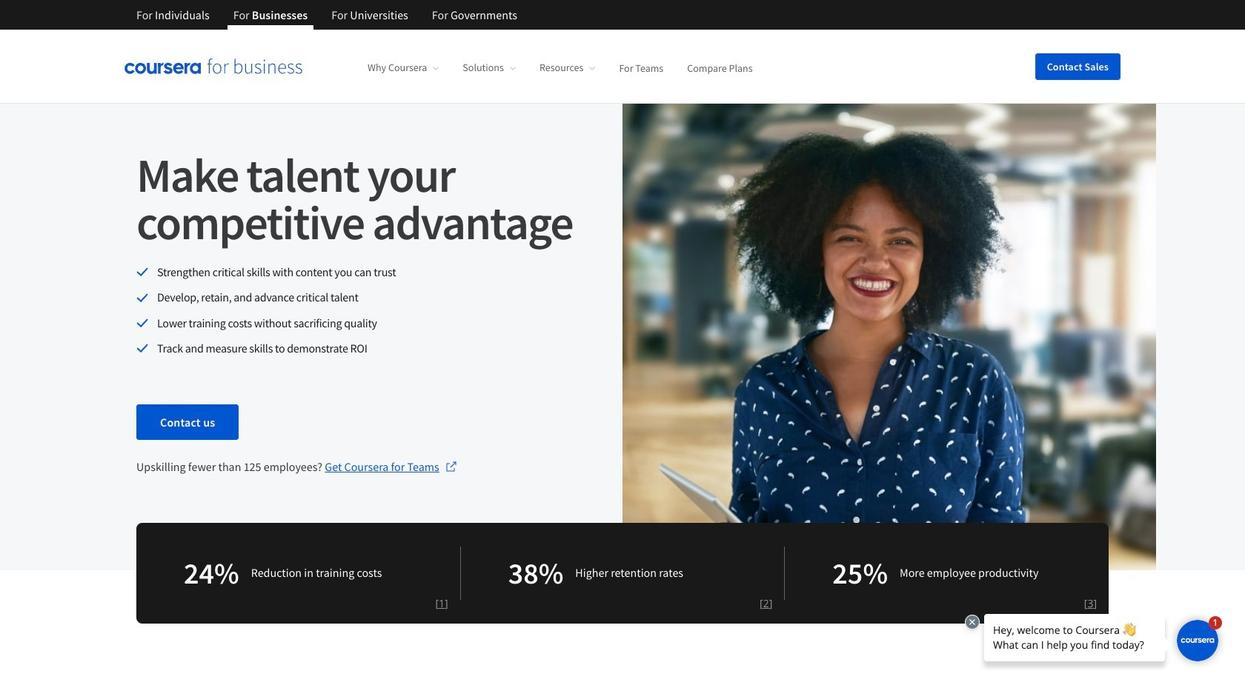 Task type: locate. For each thing, give the bounding box(es) containing it.
banner navigation
[[125, 0, 529, 30]]

coursera for business image
[[125, 59, 303, 74]]



Task type: vqa. For each thing, say whether or not it's contained in the screenshot.
the Banner navigation
yes



